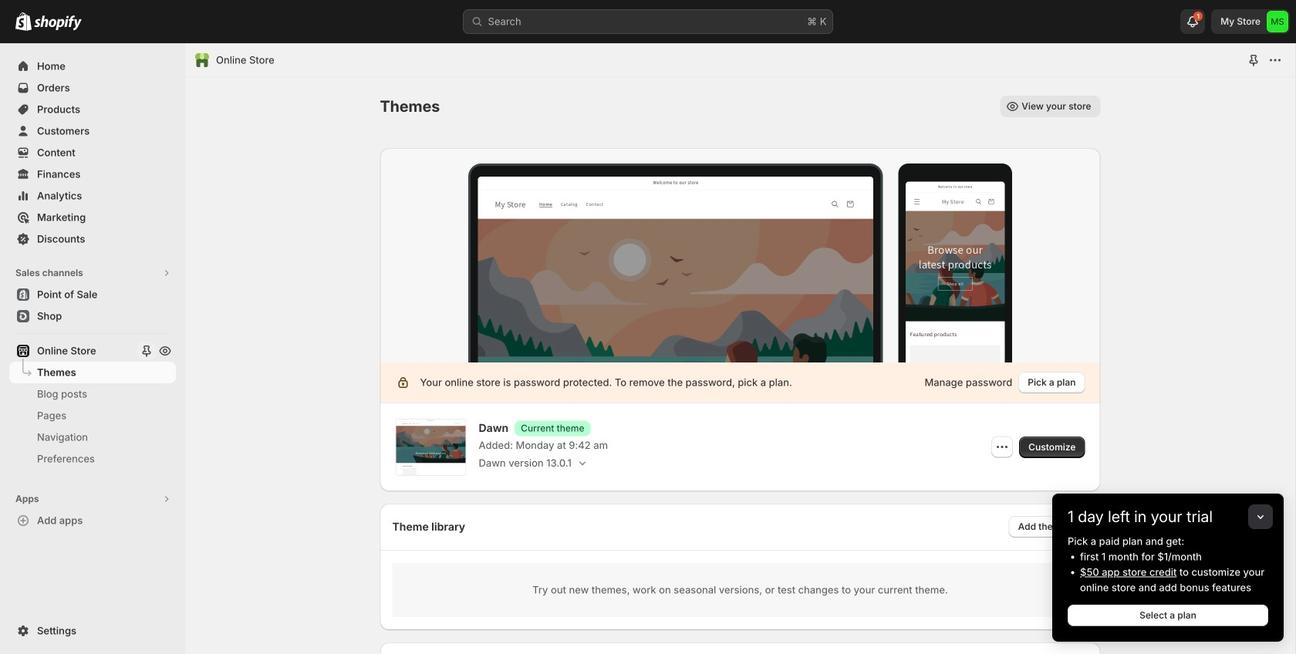 Task type: locate. For each thing, give the bounding box(es) containing it.
shopify image
[[15, 12, 32, 31], [34, 15, 82, 31]]

1 horizontal spatial shopify image
[[34, 15, 82, 31]]



Task type: describe. For each thing, give the bounding box(es) containing it.
online store image
[[194, 52, 210, 68]]

0 horizontal spatial shopify image
[[15, 12, 32, 31]]

my store image
[[1267, 11, 1288, 32]]



